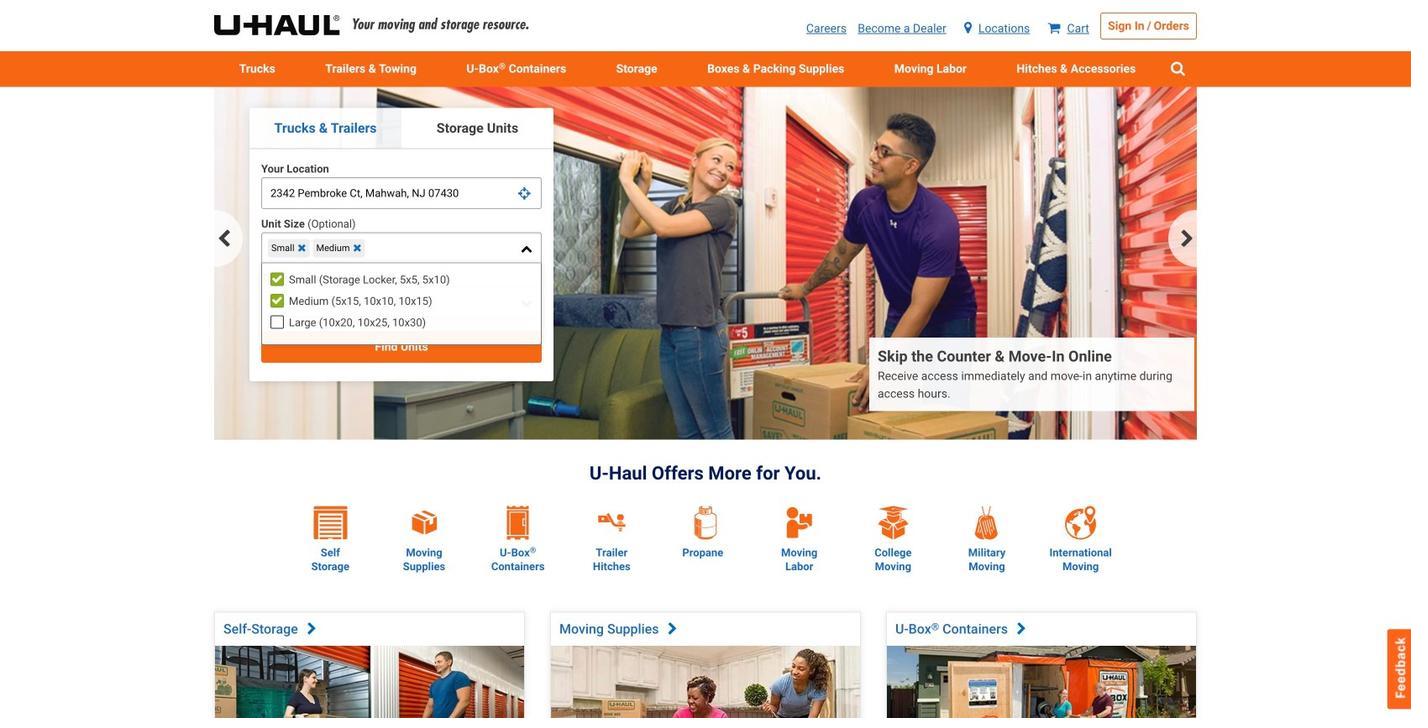 Task type: describe. For each thing, give the bounding box(es) containing it.
1 u-haul moving labor icon image from the left
[[783, 505, 817, 540]]

1 menu item from the left
[[214, 51, 300, 87]]

couple loading a storage unit at a u-haul facility image
[[215, 646, 524, 718]]

family loading a u-box container in their driveway image
[[887, 646, 1197, 718]]

military tags icon image
[[971, 506, 1004, 540]]

2 u-haul propane tank icon image from the left
[[695, 506, 717, 540]]

1 u-haul u-box container icon image from the left
[[501, 506, 535, 540]]

u-haul college moving icon image
[[877, 506, 910, 540]]

3 menu item from the left
[[592, 51, 683, 87]]

international moves icon image
[[1064, 506, 1098, 540]]



Task type: vqa. For each thing, say whether or not it's contained in the screenshot.
15' Truck image
no



Task type: locate. For each thing, give the bounding box(es) containing it.
4 menu item from the left
[[683, 51, 870, 87]]

couple moving items into a u-haul storage facility image
[[214, 87, 1197, 440]]

Zip or City, State or Landmark text field
[[261, 177, 542, 209]]

2 u-haul moving labor icon image from the left
[[785, 505, 813, 540]]

1 u-haul propane tank icon image from the left
[[689, 506, 723, 540]]

5 menu item from the left
[[870, 51, 992, 87]]

menu
[[214, 51, 1197, 87]]

u-haul self-storage icon image
[[314, 506, 347, 540], [314, 507, 347, 540]]

2 menu item from the left
[[300, 51, 442, 87]]

banner
[[0, 0, 1412, 87], [214, 87, 1197, 448]]

u-haul u-box container icon image
[[501, 506, 535, 540], [507, 506, 529, 540]]

6 menu item from the left
[[992, 51, 1161, 87]]

use my current location image
[[518, 188, 531, 200]]

menu item
[[214, 51, 300, 87], [300, 51, 442, 87], [592, 51, 683, 87], [683, 51, 870, 87], [870, 51, 992, 87], [992, 51, 1161, 87]]

navigation
[[214, 210, 1197, 267]]

2 u-haul u-box container icon image from the left
[[507, 506, 529, 540]]

u-haul moving supplies box icon image
[[404, 506, 445, 540], [411, 509, 439, 537]]

u-haul propane tank icon image
[[689, 506, 723, 540], [695, 506, 717, 540]]

family loading u-haul boxes in their kitchen image
[[551, 646, 860, 718]]

u-haul moving labor icon image
[[783, 505, 817, 540], [785, 505, 813, 540]]

form
[[261, 161, 542, 363]]

u-haul trailer hitch icon image
[[592, 506, 632, 540], [617, 514, 624, 521]]

tab list
[[250, 108, 554, 149]]



